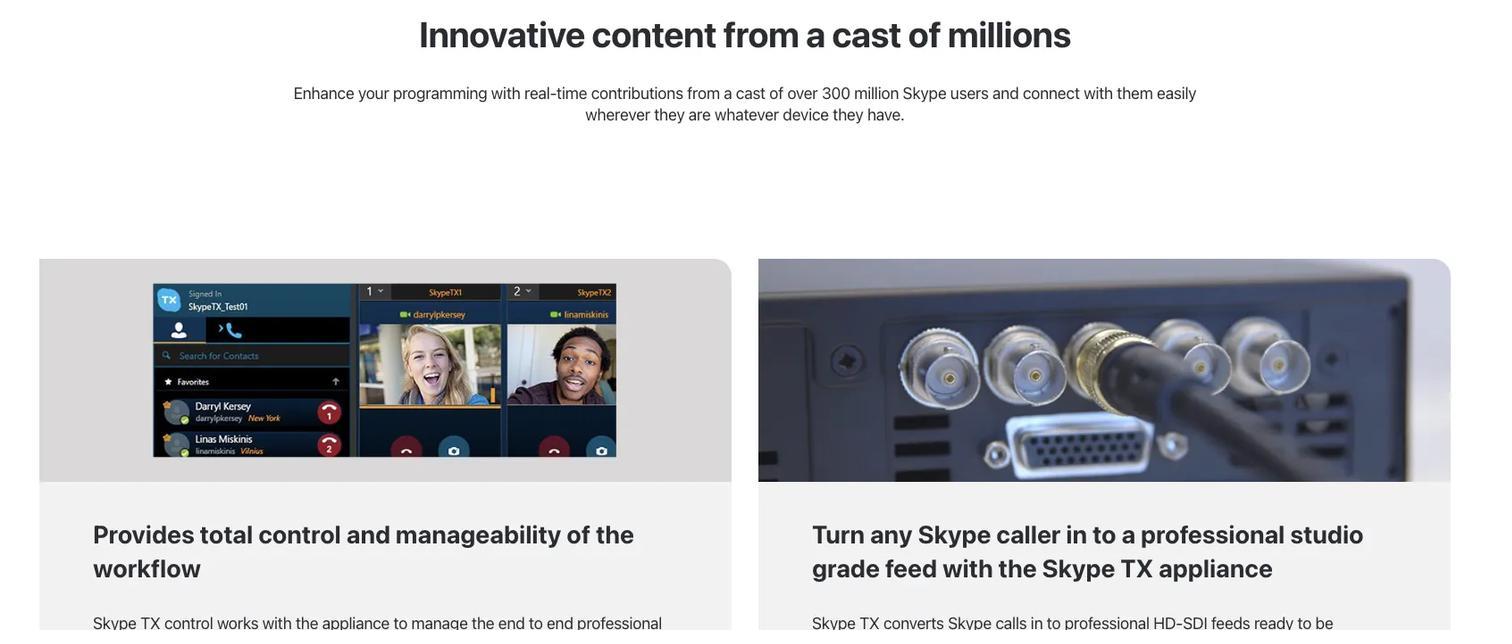 Task type: vqa. For each thing, say whether or not it's contained in the screenshot.
delightful
no



Task type: describe. For each thing, give the bounding box(es) containing it.
feed
[[885, 554, 937, 583]]

from inside enhance your programming with real-time contributions from a cast of over 300 million skype users and connect with them easily wherever they are whatever device they have.
[[687, 83, 720, 102]]

them
[[1117, 83, 1153, 102]]

2 vertical spatial skype
[[1042, 554, 1115, 583]]

of for the
[[567, 520, 591, 549]]

a inside enhance your programming with real-time contributions from a cast of over 300 million skype users and connect with them easily wherever they are whatever device they have.
[[724, 83, 732, 102]]

skype inside enhance your programming with real-time contributions from a cast of over 300 million skype users and connect with them easily wherever they are whatever device they have.
[[903, 83, 947, 102]]

in
[[1066, 520, 1087, 549]]

contributions
[[591, 83, 683, 102]]

enhance your programming with real-time contributions from a cast of over 300 million skype users and connect with them easily wherever they are whatever device they have.
[[294, 83, 1197, 124]]

millions
[[948, 13, 1071, 55]]

1 they from the left
[[654, 105, 685, 124]]

whatever
[[715, 105, 779, 124]]

1 horizontal spatial cast
[[832, 13, 901, 55]]

the inside provides total control and manageability of the workflow
[[596, 520, 634, 549]]

a inside turn any skype caller in to a professional studio grade feed with the skype tx appliance
[[1122, 520, 1136, 549]]

any
[[870, 520, 913, 549]]

time
[[557, 83, 587, 102]]

with inside turn any skype caller in to a professional studio grade feed with the skype tx appliance
[[943, 554, 993, 583]]

professional
[[1141, 520, 1285, 549]]

appliance
[[1159, 554, 1273, 583]]

300
[[822, 83, 850, 102]]

to
[[1093, 520, 1116, 549]]

2 horizontal spatial with
[[1084, 83, 1113, 102]]

caller
[[996, 520, 1061, 549]]

grade
[[812, 554, 880, 583]]

tx
[[1121, 554, 1154, 583]]

provides total control and manageability of the workflow
[[93, 520, 634, 583]]

over
[[787, 83, 818, 102]]



Task type: locate. For each thing, give the bounding box(es) containing it.
2 vertical spatial of
[[567, 520, 591, 549]]

0 vertical spatial from
[[723, 13, 799, 55]]

0 vertical spatial of
[[908, 13, 941, 55]]

1 vertical spatial skype
[[918, 520, 991, 549]]

of
[[908, 13, 941, 55], [769, 83, 784, 102], [567, 520, 591, 549]]

cast up whatever
[[736, 83, 766, 102]]

easily
[[1157, 83, 1197, 102]]

a up over
[[806, 13, 825, 55]]

1 vertical spatial of
[[769, 83, 784, 102]]

0 horizontal spatial they
[[654, 105, 685, 124]]

1 vertical spatial the
[[998, 554, 1037, 583]]

have.
[[867, 105, 905, 124]]

0 vertical spatial skype
[[903, 83, 947, 102]]

control
[[258, 520, 341, 549]]

the
[[596, 520, 634, 549], [998, 554, 1037, 583]]

and right users
[[993, 83, 1019, 102]]

0 horizontal spatial the
[[596, 520, 634, 549]]

and
[[993, 83, 1019, 102], [346, 520, 390, 549]]

turn
[[812, 520, 865, 549]]

0 vertical spatial the
[[596, 520, 634, 549]]

workflow
[[93, 554, 201, 583]]

with left real-
[[491, 83, 521, 102]]

1 horizontal spatial the
[[998, 554, 1037, 583]]

0 vertical spatial a
[[806, 13, 825, 55]]

2 they from the left
[[833, 105, 864, 124]]

1 vertical spatial a
[[724, 83, 732, 102]]

innovative
[[419, 13, 585, 55]]

1 horizontal spatial from
[[723, 13, 799, 55]]

provides
[[93, 520, 195, 549]]

1 horizontal spatial with
[[943, 554, 993, 583]]

with left 'them'
[[1084, 83, 1113, 102]]

1 vertical spatial from
[[687, 83, 720, 102]]

skype
[[903, 83, 947, 102], [918, 520, 991, 549], [1042, 554, 1115, 583]]

0 horizontal spatial cast
[[736, 83, 766, 102]]

connect
[[1023, 83, 1080, 102]]

of inside enhance your programming with real-time contributions from a cast of over 300 million skype users and connect with them easily wherever they are whatever device they have.
[[769, 83, 784, 102]]

cast
[[832, 13, 901, 55], [736, 83, 766, 102]]

innovative content from a cast of millions
[[419, 13, 1071, 55]]

wherever
[[585, 105, 650, 124]]

a
[[806, 13, 825, 55], [724, 83, 732, 102], [1122, 520, 1136, 549]]

total
[[200, 520, 253, 549]]

the inside turn any skype caller in to a professional studio grade feed with the skype tx appliance
[[998, 554, 1037, 583]]

1 horizontal spatial and
[[993, 83, 1019, 102]]

1 vertical spatial cast
[[736, 83, 766, 102]]

they
[[654, 105, 685, 124], [833, 105, 864, 124]]

manageability
[[396, 520, 561, 549]]

0 horizontal spatial with
[[491, 83, 521, 102]]

million
[[854, 83, 899, 102]]

programming
[[393, 83, 487, 102]]

of for millions
[[908, 13, 941, 55]]

your
[[358, 83, 389, 102]]

content
[[592, 13, 716, 55]]

1 horizontal spatial a
[[806, 13, 825, 55]]

skype down the in
[[1042, 554, 1115, 583]]

device
[[783, 105, 829, 124]]

a right to
[[1122, 520, 1136, 549]]

with
[[491, 83, 521, 102], [1084, 83, 1113, 102], [943, 554, 993, 583]]

skype up feed
[[918, 520, 991, 549]]

1 horizontal spatial of
[[769, 83, 784, 102]]

enhance
[[294, 83, 354, 102]]

they left are
[[654, 105, 685, 124]]

real-
[[524, 83, 557, 102]]

2 horizontal spatial a
[[1122, 520, 1136, 549]]

with right feed
[[943, 554, 993, 583]]

studio
[[1290, 520, 1364, 549]]

cast up million
[[832, 13, 901, 55]]

are
[[689, 105, 711, 124]]

from
[[723, 13, 799, 55], [687, 83, 720, 102]]

from up enhance your programming with real-time contributions from a cast of over 300 million skype users and connect with them easily wherever they are whatever device they have. at top
[[723, 13, 799, 55]]

they down 300
[[833, 105, 864, 124]]

and inside enhance your programming with real-time contributions from a cast of over 300 million skype users and connect with them easily wherever they are whatever device they have.
[[993, 83, 1019, 102]]

and right control
[[346, 520, 390, 549]]

0 horizontal spatial from
[[687, 83, 720, 102]]

0 horizontal spatial a
[[724, 83, 732, 102]]

2 horizontal spatial of
[[908, 13, 941, 55]]

0 vertical spatial and
[[993, 83, 1019, 102]]

1 vertical spatial and
[[346, 520, 390, 549]]

1 horizontal spatial they
[[833, 105, 864, 124]]

turn any skype caller in to a professional studio grade feed with the skype tx appliance
[[812, 520, 1364, 583]]

cast inside enhance your programming with real-time contributions from a cast of over 300 million skype users and connect with them easily wherever they are whatever device they have.
[[736, 83, 766, 102]]

a up whatever
[[724, 83, 732, 102]]

0 horizontal spatial and
[[346, 520, 390, 549]]

from up are
[[687, 83, 720, 102]]

of inside provides total control and manageability of the workflow
[[567, 520, 591, 549]]

and inside provides total control and manageability of the workflow
[[346, 520, 390, 549]]

0 vertical spatial cast
[[832, 13, 901, 55]]

skype up have.
[[903, 83, 947, 102]]

0 horizontal spatial of
[[567, 520, 591, 549]]

users
[[950, 83, 989, 102]]

2 vertical spatial a
[[1122, 520, 1136, 549]]



